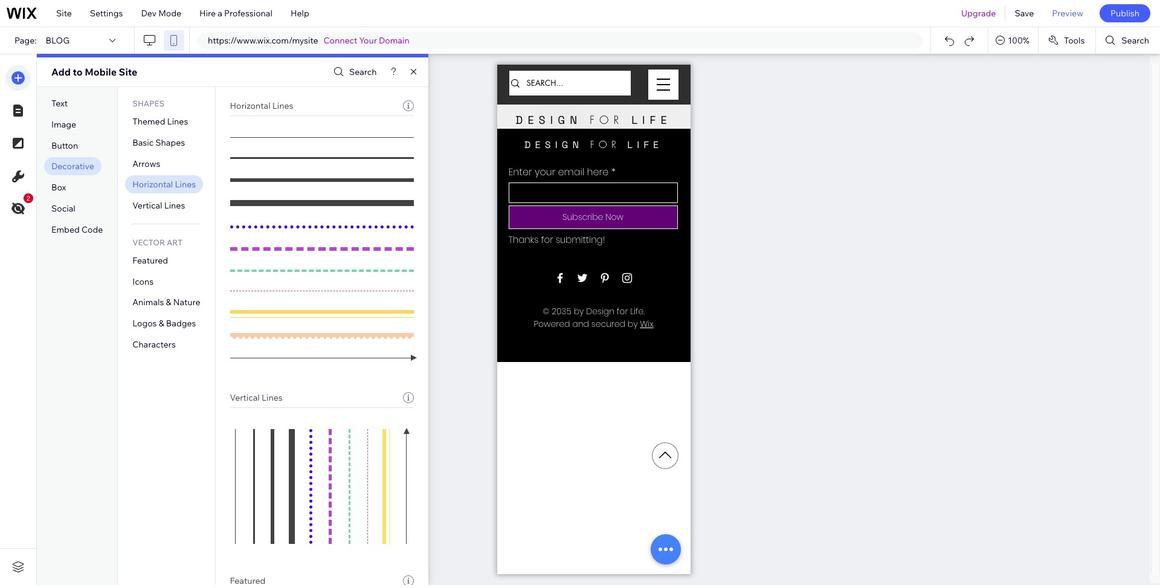 Task type: locate. For each thing, give the bounding box(es) containing it.
search
[[1122, 35, 1150, 46], [349, 67, 377, 77]]

1 vertical spatial shapes
[[156, 137, 185, 148]]

https://www.wix.com/mysite connect your domain
[[208, 35, 410, 46]]

site up blog
[[56, 8, 72, 19]]

1 horizontal spatial &
[[166, 297, 171, 308]]

0 vertical spatial vertical lines
[[133, 200, 185, 211]]

hire
[[200, 8, 216, 19]]

connect
[[324, 35, 358, 46]]

1 horizontal spatial vertical
[[230, 392, 260, 403]]

0 horizontal spatial search button
[[331, 63, 377, 81]]

site right mobile
[[119, 66, 137, 78]]

search button down the connect
[[331, 63, 377, 81]]

tools
[[1065, 35, 1086, 46]]

& left nature
[[166, 297, 171, 308]]

mobile
[[85, 66, 117, 78]]

arrows
[[133, 158, 160, 169]]

dev
[[141, 8, 157, 19]]

preview
[[1053, 8, 1084, 19]]

professional
[[224, 8, 273, 19]]

0 vertical spatial search button
[[1097, 27, 1161, 54]]

horizontal lines
[[230, 100, 294, 111], [133, 179, 196, 190]]

themed lines
[[133, 116, 188, 127]]

button
[[51, 140, 78, 151]]

0 horizontal spatial search
[[349, 67, 377, 77]]

social
[[51, 203, 75, 214]]

1 horizontal spatial search
[[1122, 35, 1150, 46]]

logos
[[133, 318, 157, 329]]

dev mode
[[141, 8, 181, 19]]

0 horizontal spatial horizontal lines
[[133, 179, 196, 190]]

1 vertical spatial horizontal lines
[[133, 179, 196, 190]]

site
[[56, 8, 72, 19], [119, 66, 137, 78]]

1 vertical spatial search button
[[331, 63, 377, 81]]

shapes down themed lines
[[156, 137, 185, 148]]

&
[[166, 297, 171, 308], [159, 318, 164, 329]]

add to mobile site
[[51, 66, 137, 78]]

themed
[[133, 116, 165, 127]]

lines
[[273, 100, 294, 111], [167, 116, 188, 127], [175, 179, 196, 190], [164, 200, 185, 211], [262, 392, 283, 403]]

1 vertical spatial vertical lines
[[230, 392, 283, 403]]

tools button
[[1039, 27, 1096, 54]]

logos & badges
[[133, 318, 196, 329]]

search button down the 'publish' button
[[1097, 27, 1161, 54]]

0 horizontal spatial vertical lines
[[133, 200, 185, 211]]

0 horizontal spatial &
[[159, 318, 164, 329]]

add
[[51, 66, 71, 78]]

preview button
[[1044, 0, 1093, 27]]

0 vertical spatial site
[[56, 8, 72, 19]]

search down the 'publish' button
[[1122, 35, 1150, 46]]

shapes up themed
[[133, 99, 165, 108]]

help
[[291, 8, 309, 19]]

blog
[[46, 35, 70, 46]]

badges
[[166, 318, 196, 329]]

image
[[51, 119, 76, 130]]

0 vertical spatial vertical
[[133, 200, 162, 211]]

search down "your"
[[349, 67, 377, 77]]

horizontal
[[230, 100, 271, 111], [133, 179, 173, 190]]

1 vertical spatial site
[[119, 66, 137, 78]]

0 vertical spatial horizontal lines
[[230, 100, 294, 111]]

upgrade
[[962, 8, 997, 19]]

embed
[[51, 224, 80, 235]]

mode
[[158, 8, 181, 19]]

& for nature
[[166, 297, 171, 308]]

1 horizontal spatial horizontal
[[230, 100, 271, 111]]

vertical lines
[[133, 200, 185, 211], [230, 392, 283, 403]]

shapes
[[133, 99, 165, 108], [156, 137, 185, 148]]

& right logos
[[159, 318, 164, 329]]

decorative
[[51, 161, 94, 172]]

embed code
[[51, 224, 103, 235]]

animals
[[133, 297, 164, 308]]

1 vertical spatial &
[[159, 318, 164, 329]]

0 vertical spatial shapes
[[133, 99, 165, 108]]

1 vertical spatial search
[[349, 67, 377, 77]]

vertical
[[133, 200, 162, 211], [230, 392, 260, 403]]

100%
[[1009, 35, 1030, 46]]

1 horizontal spatial horizontal lines
[[230, 100, 294, 111]]

1 horizontal spatial search button
[[1097, 27, 1161, 54]]

0 vertical spatial &
[[166, 297, 171, 308]]

0 horizontal spatial horizontal
[[133, 179, 173, 190]]

search button
[[1097, 27, 1161, 54], [331, 63, 377, 81]]

nature
[[173, 297, 200, 308]]

1 vertical spatial horizontal
[[133, 179, 173, 190]]

0 vertical spatial search
[[1122, 35, 1150, 46]]

to
[[73, 66, 83, 78]]

domain
[[379, 35, 410, 46]]



Task type: vqa. For each thing, say whether or not it's contained in the screenshot.
the Basic
yes



Task type: describe. For each thing, give the bounding box(es) containing it.
basic shapes
[[133, 137, 185, 148]]

1 horizontal spatial site
[[119, 66, 137, 78]]

your
[[359, 35, 377, 46]]

vector
[[133, 238, 165, 247]]

2
[[27, 195, 30, 202]]

save button
[[1006, 0, 1044, 27]]

settings
[[90, 8, 123, 19]]

1 vertical spatial vertical
[[230, 392, 260, 403]]

save
[[1015, 8, 1035, 19]]

featured
[[133, 255, 168, 266]]

2 button
[[5, 193, 33, 221]]

vector art
[[133, 238, 183, 247]]

animals & nature
[[133, 297, 200, 308]]

code
[[82, 224, 103, 235]]

publish
[[1111, 8, 1140, 19]]

basic
[[133, 137, 154, 148]]

https://www.wix.com/mysite
[[208, 35, 318, 46]]

0 vertical spatial horizontal
[[230, 100, 271, 111]]

0 horizontal spatial site
[[56, 8, 72, 19]]

100% button
[[989, 27, 1039, 54]]

icons
[[133, 276, 154, 287]]

a
[[218, 8, 222, 19]]

box
[[51, 182, 66, 193]]

text
[[51, 98, 68, 109]]

publish button
[[1100, 4, 1151, 22]]

1 horizontal spatial vertical lines
[[230, 392, 283, 403]]

characters
[[133, 339, 176, 350]]

& for badges
[[159, 318, 164, 329]]

hire a professional
[[200, 8, 273, 19]]

0 horizontal spatial vertical
[[133, 200, 162, 211]]

art
[[167, 238, 183, 247]]



